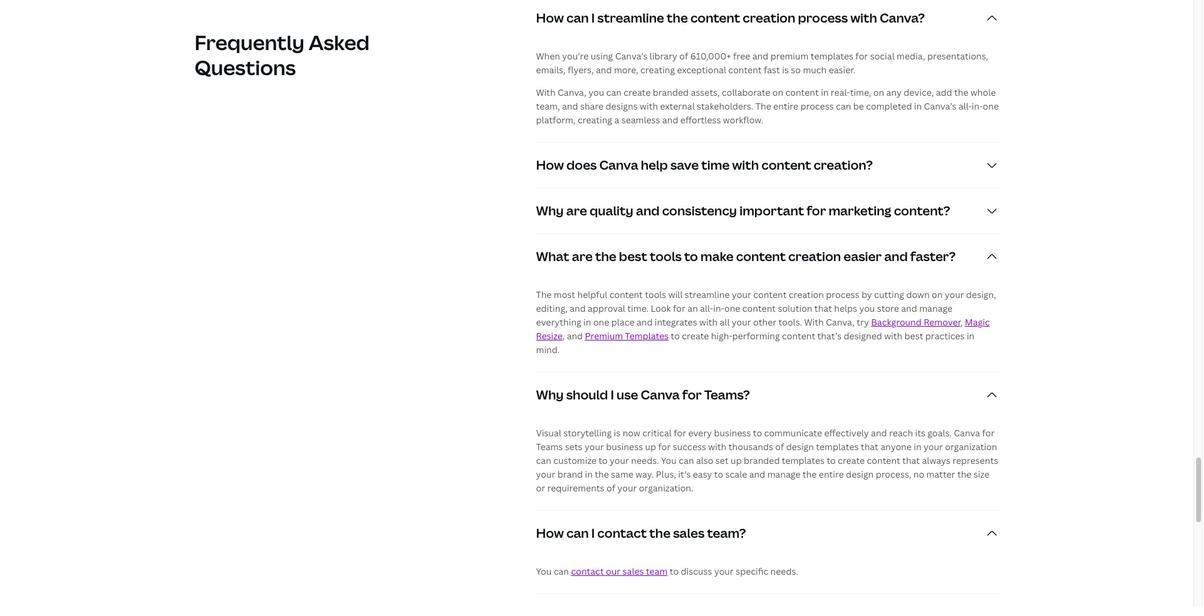 Task type: describe. For each thing, give the bounding box(es) containing it.
and up the anyone
[[871, 427, 887, 439]]

canva, inside with canva, you can create branded assets, collaborate on content in real-time, on any device, add the whole team, and share designs with external stakeholders. the entire process can be completed in canva's all-in-one platform, creating a seamless and effortless workflow.
[[558, 86, 587, 98]]

helpful
[[578, 289, 608, 301]]

why are quality and consistency important for marketing content? button
[[536, 188, 1000, 234]]

2 horizontal spatial of
[[776, 441, 785, 453]]

why for why should i use canva for teams?
[[536, 387, 564, 404]]

1 horizontal spatial design
[[846, 469, 874, 481]]

every
[[689, 427, 712, 439]]

0 horizontal spatial business
[[606, 441, 643, 453]]

assets,
[[691, 86, 720, 98]]

0 horizontal spatial one
[[594, 316, 610, 328]]

1 horizontal spatial ,
[[961, 316, 963, 328]]

0 horizontal spatial sales
[[623, 566, 644, 578]]

manage inside visual storytelling is now critical for every business to communicate effectively and reach its goals. canva for teams sets your business up for success with thousands of design templates that anyone in your organization can customize to your needs. you can also set up branded templates to create content that always represents your brand in the same way. plus, it's easy to scale and manage the entire design process, no matter the size or requirements of your organization.
[[768, 469, 801, 481]]

entire inside with canva, you can create branded assets, collaborate on content in real-time, on any device, add the whole team, and share designs with external stakeholders. the entire process can be completed in canva's all-in-one platform, creating a seamless and effortless workflow.
[[774, 100, 799, 112]]

and up fast
[[753, 50, 769, 62]]

your left the design,
[[945, 289, 965, 301]]

customize
[[554, 455, 597, 467]]

in- inside with canva, you can create branded assets, collaborate on content in real-time, on any device, add the whole team, and share designs with external stakeholders. the entire process can be completed in canva's all-in-one platform, creating a seamless and effortless workflow.
[[972, 100, 983, 112]]

discuss
[[681, 566, 712, 578]]

canva, inside the most helpful content tools will streamline your content creation process by cutting down on your design, editing, and approval time. look for an all-in-one content solution that helps you store and manage everything in one place and integrates with all your other tools. with canva, try
[[826, 316, 855, 328]]

process inside the most helpful content tools will streamline your content creation process by cutting down on your design, editing, and approval time. look for an all-in-one content solution that helps you store and manage everything in one place and integrates with all your other tools. with canva, try
[[826, 289, 860, 301]]

for up success
[[674, 427, 686, 439]]

save
[[671, 157, 699, 173]]

with inside the most helpful content tools will streamline your content creation process by cutting down on your design, editing, and approval time. look for an all-in-one content solution that helps you store and manage everything in one place and integrates with all your other tools. with canva, try
[[700, 316, 718, 328]]

the left same
[[595, 469, 609, 481]]

and down external
[[663, 114, 679, 126]]

in left the real- at right
[[821, 86, 829, 98]]

2 vertical spatial templates
[[782, 455, 825, 467]]

why for why are quality and consistency important for marketing content?
[[536, 202, 564, 219]]

visual
[[536, 427, 562, 439]]

your down storytelling
[[585, 441, 604, 453]]

2 vertical spatial of
[[607, 482, 616, 494]]

the up the library
[[667, 9, 688, 26]]

background remover link
[[872, 316, 961, 328]]

flyers,
[[568, 64, 594, 76]]

be
[[854, 100, 864, 112]]

marketing
[[829, 202, 892, 219]]

content inside when you're using canva's library of 610,000+ free and premium templates for social media, presentations, emails, flyers, and more, creating exceptional content fast is so much easier.
[[729, 64, 762, 76]]

designed
[[844, 330, 883, 342]]

with inside with canva, you can create branded assets, collaborate on content in real-time, on any device, add the whole team, and share designs with external stakeholders. the entire process can be completed in canva's all-in-one platform, creating a seamless and effortless workflow.
[[640, 100, 658, 112]]

content inside with canva, you can create branded assets, collaborate on content in real-time, on any device, add the whole team, and share designs with external stakeholders. the entire process can be completed in canva's all-in-one platform, creating a seamless and effortless workflow.
[[786, 86, 819, 98]]

will
[[669, 289, 683, 301]]

to up thousands
[[753, 427, 762, 439]]

creating inside when you're using canva's library of 610,000+ free and premium templates for social media, presentations, emails, flyers, and more, creating exceptional content fast is so much easier.
[[641, 64, 675, 76]]

why are quality and consistency important for marketing content?
[[536, 202, 951, 219]]

0 vertical spatial creation
[[743, 9, 796, 26]]

canva inside 'dropdown button'
[[641, 387, 680, 404]]

to down the effectively
[[827, 455, 836, 467]]

streamline inside dropdown button
[[598, 9, 665, 26]]

magic resize link
[[536, 316, 990, 342]]

can left our
[[554, 566, 569, 578]]

your right all
[[732, 316, 751, 328]]

all
[[720, 316, 730, 328]]

are for what
[[572, 248, 593, 265]]

plus,
[[656, 469, 676, 481]]

make
[[701, 248, 734, 265]]

1 horizontal spatial needs.
[[771, 566, 799, 578]]

that for process
[[815, 303, 832, 314]]

time
[[702, 157, 730, 173]]

fast
[[764, 64, 780, 76]]

creation inside the most helpful content tools will streamline your content creation process by cutting down on your design, editing, and approval time. look for an all-in-one content solution that helps you store and manage everything in one place and integrates with all your other tools. with canva, try
[[789, 289, 824, 301]]

magic
[[965, 316, 990, 328]]

real-
[[831, 86, 850, 98]]

whole
[[971, 86, 996, 98]]

why should i use canva for teams?
[[536, 387, 750, 404]]

create inside to create high-performing content that's designed with best practices in mind.
[[682, 330, 709, 342]]

your up same
[[610, 455, 629, 467]]

can inside how can i contact the sales team? dropdown button
[[567, 525, 589, 542]]

your right discuss
[[715, 566, 734, 578]]

i for streamline
[[592, 9, 595, 26]]

your up always
[[924, 441, 943, 453]]

sales inside dropdown button
[[673, 525, 705, 542]]

the down communicate
[[803, 469, 817, 481]]

easier.
[[829, 64, 856, 76]]

all- inside with canva, you can create branded assets, collaborate on content in real-time, on any device, add the whole team, and share designs with external stakeholders. the entire process can be completed in canva's all-in-one platform, creating a seamless and effortless workflow.
[[959, 100, 972, 112]]

now
[[623, 427, 641, 439]]

with inside to create high-performing content that's designed with best practices in mind.
[[885, 330, 903, 342]]

what
[[536, 248, 570, 265]]

size
[[974, 469, 990, 481]]

anyone
[[881, 441, 912, 453]]

workflow.
[[723, 114, 764, 126]]

sets
[[565, 441, 583, 453]]

i for use
[[611, 387, 614, 404]]

performing
[[733, 330, 780, 342]]

background
[[872, 316, 922, 328]]

and up templates
[[637, 316, 653, 328]]

high-
[[711, 330, 733, 342]]

the inside with canva, you can create branded assets, collaborate on content in real-time, on any device, add the whole team, and share designs with external stakeholders. the entire process can be completed in canva's all-in-one platform, creating a seamless and effortless workflow.
[[756, 100, 772, 112]]

how does canva help save time with content creation? button
[[536, 143, 1000, 188]]

teams
[[536, 441, 563, 453]]

how for how can i contact the sales team?
[[536, 525, 564, 542]]

and up background remover "link"
[[902, 303, 918, 314]]

to inside to create high-performing content that's designed with best practices in mind.
[[671, 330, 680, 342]]

for down critical
[[659, 441, 671, 453]]

your down what are the best tools to make content creation easier and faster?
[[732, 289, 752, 301]]

way.
[[636, 469, 654, 481]]

in down device, at the right top of page
[[915, 100, 922, 112]]

effectively
[[825, 427, 869, 439]]

you're
[[563, 50, 589, 62]]

team?
[[707, 525, 746, 542]]

stakeholders.
[[697, 100, 754, 112]]

canva inside visual storytelling is now critical for every business to communicate effectively and reach its goals. canva for teams sets your business up for success with thousands of design templates that anyone in your organization can customize to your needs. you can also set up branded templates to create content that always represents your brand in the same way. plus, it's easy to scale and manage the entire design process, no matter the size or requirements of your organization.
[[954, 427, 981, 439]]

for up organization
[[983, 427, 995, 439]]

completed
[[866, 100, 912, 112]]

in down its
[[914, 441, 922, 453]]

and inside what are the best tools to make content creation easier and faster? dropdown button
[[885, 248, 908, 265]]

more,
[[614, 64, 639, 76]]

1 vertical spatial creation
[[789, 248, 841, 265]]

can down the real- at right
[[836, 100, 852, 112]]

entire inside visual storytelling is now critical for every business to communicate effectively and reach its goals. canva for teams sets your business up for success with thousands of design templates that anyone in your organization can customize to your needs. you can also set up branded templates to create content that always represents your brand in the same way. plus, it's easy to scale and manage the entire design process, no matter the size or requirements of your organization.
[[819, 469, 844, 481]]

0 horizontal spatial you
[[536, 566, 552, 578]]

effortless
[[681, 114, 721, 126]]

create inside visual storytelling is now critical for every business to communicate effectively and reach its goals. canva for teams sets your business up for success with thousands of design templates that anyone in your organization can customize to your needs. you can also set up branded templates to create content that always represents your brand in the same way. plus, it's easy to scale and manage the entire design process, no matter the size or requirements of your organization.
[[838, 455, 865, 467]]

does
[[567, 157, 597, 173]]

try
[[857, 316, 869, 328]]

and inside why are quality and consistency important for marketing content? dropdown button
[[636, 202, 660, 219]]

team,
[[536, 100, 560, 112]]

a
[[615, 114, 620, 126]]

streamline inside the most helpful content tools will streamline your content creation process by cutting down on your design, editing, and approval time. look for an all-in-one content solution that helps you store and manage everything in one place and integrates with all your other tools. with canva, try
[[685, 289, 730, 301]]

process,
[[876, 469, 912, 481]]

set
[[716, 455, 729, 467]]

collaborate
[[722, 86, 771, 98]]

so
[[791, 64, 801, 76]]

to right team
[[670, 566, 679, 578]]

always
[[922, 455, 951, 467]]

how can i streamline the content creation process with canva?
[[536, 9, 925, 26]]

the most helpful content tools will streamline your content creation process by cutting down on your design, editing, and approval time. look for an all-in-one content solution that helps you store and manage everything in one place and integrates with all your other tools. with canva, try
[[536, 289, 997, 328]]

your up "or"
[[536, 469, 556, 481]]

library
[[650, 50, 678, 62]]

and down everything
[[567, 330, 583, 342]]

canva?
[[880, 9, 925, 26]]

best inside to create high-performing content that's designed with best practices in mind.
[[905, 330, 924, 342]]

your down same
[[618, 482, 637, 494]]

for inside when you're using canva's library of 610,000+ free and premium templates for social media, presentations, emails, flyers, and more, creating exceptional content fast is so much easier.
[[856, 50, 868, 62]]

solution
[[778, 303, 813, 314]]

contact our sales team link
[[571, 566, 668, 578]]

asked
[[309, 29, 370, 56]]

for inside 'dropdown button'
[[683, 387, 702, 404]]

with left canva?
[[851, 9, 878, 26]]

manage inside the most helpful content tools will streamline your content creation process by cutting down on your design, editing, and approval time. look for an all-in-one content solution that helps you store and manage everything in one place and integrates with all your other tools. with canva, try
[[920, 303, 953, 314]]

success
[[673, 441, 706, 453]]

approval
[[588, 303, 626, 314]]

visual storytelling is now critical for every business to communicate effectively and reach its goals. canva for teams sets your business up for success with thousands of design templates that anyone in your organization can customize to your needs. you can also set up branded templates to create content that always represents your brand in the same way. plus, it's easy to scale and manage the entire design process, no matter the size or requirements of your organization.
[[536, 427, 999, 494]]

1 vertical spatial up
[[731, 455, 742, 467]]

use
[[617, 387, 639, 404]]

represents
[[953, 455, 999, 467]]

1 vertical spatial contact
[[571, 566, 604, 578]]

team
[[646, 566, 668, 578]]

requirements
[[548, 482, 605, 494]]

1 horizontal spatial on
[[874, 86, 885, 98]]

1 vertical spatial templates
[[816, 441, 859, 453]]

creating inside with canva, you can create branded assets, collaborate on content in real-time, on any device, add the whole team, and share designs with external stakeholders. the entire process can be completed in canva's all-in-one platform, creating a seamless and effortless workflow.
[[578, 114, 613, 126]]

the left size
[[958, 469, 972, 481]]

the inside the most helpful content tools will streamline your content creation process by cutting down on your design, editing, and approval time. look for an all-in-one content solution that helps you store and manage everything in one place and integrates with all your other tools. with canva, try
[[536, 289, 552, 301]]

our
[[606, 566, 621, 578]]

to right customize
[[599, 455, 608, 467]]

you inside the most helpful content tools will streamline your content creation process by cutting down on your design, editing, and approval time. look for an all-in-one content solution that helps you store and manage everything in one place and integrates with all your other tools. with canva, try
[[860, 303, 875, 314]]

how can i streamline the content creation process with canva? button
[[536, 0, 1000, 41]]

0 horizontal spatial on
[[773, 86, 784, 98]]

specific
[[736, 566, 769, 578]]

and up platform,
[[562, 100, 578, 112]]

time.
[[628, 303, 649, 314]]

questions
[[195, 54, 296, 81]]

610,000+
[[691, 50, 731, 62]]

to create high-performing content that's designed with best practices in mind.
[[536, 330, 975, 356]]

how can i contact the sales team?
[[536, 525, 746, 542]]

are for why
[[567, 202, 587, 219]]

the up team
[[650, 525, 671, 542]]



Task type: vqa. For each thing, say whether or not it's contained in the screenshot.
ONE to the middle
yes



Task type: locate. For each thing, give the bounding box(es) containing it.
up down critical
[[645, 441, 656, 453]]

0 horizontal spatial with
[[536, 86, 556, 98]]

tools up "will"
[[650, 248, 682, 265]]

canva, up share
[[558, 86, 587, 98]]

how for how does canva help save time with content creation?
[[536, 157, 564, 173]]

streamline
[[598, 9, 665, 26], [685, 289, 730, 301]]

all- inside the most helpful content tools will streamline your content creation process by cutting down on your design, editing, and approval time. look for an all-in-one content solution that helps you store and manage everything in one place and integrates with all your other tools. with canva, try
[[700, 303, 714, 314]]

1 horizontal spatial the
[[756, 100, 772, 112]]

integrates
[[655, 316, 698, 328]]

seamless
[[622, 114, 660, 126]]

frequently
[[195, 29, 305, 56]]

and right easier
[[885, 248, 908, 265]]

creation left easier
[[789, 248, 841, 265]]

can up the designs
[[607, 86, 622, 98]]

2 why from the top
[[536, 387, 564, 404]]

thousands
[[729, 441, 774, 453]]

editing,
[[536, 303, 568, 314]]

that's
[[818, 330, 842, 342]]

with right time
[[732, 157, 759, 173]]

magic resize
[[536, 316, 990, 342]]

everything
[[536, 316, 582, 328]]

1 horizontal spatial of
[[680, 50, 689, 62]]

device,
[[904, 86, 934, 98]]

tools.
[[779, 316, 803, 328]]

why up what
[[536, 202, 564, 219]]

in inside the most helpful content tools will streamline your content creation process by cutting down on your design, editing, and approval time. look for an all-in-one content solution that helps you store and manage everything in one place and integrates with all your other tools. with canva, try
[[584, 316, 591, 328]]

background remover ,
[[872, 316, 965, 328]]

i
[[592, 9, 595, 26], [611, 387, 614, 404], [592, 525, 595, 542]]

needs. up way.
[[632, 455, 659, 467]]

that left helps
[[815, 303, 832, 314]]

most
[[554, 289, 576, 301]]

templates
[[625, 330, 669, 342]]

process inside with canva, you can create branded assets, collaborate on content in real-time, on any device, add the whole team, and share designs with external stakeholders. the entire process can be completed in canva's all-in-one platform, creating a seamless and effortless workflow.
[[801, 100, 834, 112]]

2 vertical spatial process
[[826, 289, 860, 301]]

that inside the most helpful content tools will streamline your content creation process by cutting down on your design, editing, and approval time. look for an all-in-one content solution that helps you store and manage everything in one place and integrates with all your other tools. with canva, try
[[815, 303, 832, 314]]

tools for best
[[650, 248, 682, 265]]

no
[[914, 469, 925, 481]]

and
[[753, 50, 769, 62], [596, 64, 612, 76], [562, 100, 578, 112], [663, 114, 679, 126], [636, 202, 660, 219], [885, 248, 908, 265], [570, 303, 586, 314], [902, 303, 918, 314], [637, 316, 653, 328], [567, 330, 583, 342], [871, 427, 887, 439], [750, 469, 766, 481]]

process down the real- at right
[[801, 100, 834, 112]]

resize
[[536, 330, 563, 342]]

you down by
[[860, 303, 875, 314]]

matter
[[927, 469, 956, 481]]

entire down the so in the top right of the page
[[774, 100, 799, 112]]

1 vertical spatial create
[[682, 330, 709, 342]]

when
[[536, 50, 560, 62]]

1 horizontal spatial manage
[[920, 303, 953, 314]]

2 vertical spatial create
[[838, 455, 865, 467]]

1 vertical spatial creating
[[578, 114, 613, 126]]

with inside with canva, you can create branded assets, collaborate on content in real-time, on any device, add the whole team, and share designs with external stakeholders. the entire process can be completed in canva's all-in-one platform, creating a seamless and effortless workflow.
[[536, 86, 556, 98]]

1 horizontal spatial business
[[714, 427, 751, 439]]

with inside the most helpful content tools will streamline your content creation process by cutting down on your design, editing, and approval time. look for an all-in-one content solution that helps you store and manage everything in one place and integrates with all your other tools. with canva, try
[[805, 316, 824, 328]]

easier
[[844, 248, 882, 265]]

external
[[660, 100, 695, 112]]

templates inside when you're using canva's library of 610,000+ free and premium templates for social media, presentations, emails, flyers, and more, creating exceptional content fast is so much easier.
[[811, 50, 854, 62]]

one up all
[[725, 303, 741, 314]]

frequently asked questions
[[195, 29, 370, 81]]

i left use
[[611, 387, 614, 404]]

manage up remover
[[920, 303, 953, 314]]

0 vertical spatial contact
[[598, 525, 647, 542]]

you inside visual storytelling is now critical for every business to communicate effectively and reach its goals. canva for teams sets your business up for success with thousands of design templates that anyone in your organization can customize to your needs. you can also set up branded templates to create content that always represents your brand in the same way. plus, it's easy to scale and manage the entire design process, no matter the size or requirements of your organization.
[[661, 455, 677, 467]]

canva's down add
[[924, 100, 957, 112]]

0 vertical spatial needs.
[[632, 455, 659, 467]]

an
[[688, 303, 698, 314]]

create down the effectively
[[838, 455, 865, 467]]

needs. inside visual storytelling is now critical for every business to communicate effectively and reach its goals. canva for teams sets your business up for success with thousands of design templates that anyone in your organization can customize to your needs. you can also set up branded templates to create content that always represents your brand in the same way. plus, it's easy to scale and manage the entire design process, no matter the size or requirements of your organization.
[[632, 455, 659, 467]]

how for how can i streamline the content creation process with canva?
[[536, 9, 564, 26]]

and down using
[[596, 64, 612, 76]]

in inside to create high-performing content that's designed with best practices in mind.
[[967, 330, 975, 342]]

0 horizontal spatial of
[[607, 482, 616, 494]]

0 vertical spatial in-
[[972, 100, 983, 112]]

why inside why should i use canva for teams? 'dropdown button'
[[536, 387, 564, 404]]

contact
[[598, 525, 647, 542], [571, 566, 604, 578]]

content inside to create high-performing content that's designed with best practices in mind.
[[782, 330, 816, 342]]

the
[[667, 9, 688, 26], [955, 86, 969, 98], [596, 248, 617, 265], [595, 469, 609, 481], [803, 469, 817, 481], [958, 469, 972, 481], [650, 525, 671, 542]]

you
[[661, 455, 677, 467], [536, 566, 552, 578]]

that for effectively
[[861, 441, 879, 453]]

contact inside dropdown button
[[598, 525, 647, 542]]

1 horizontal spatial in-
[[972, 100, 983, 112]]

premium templates link
[[585, 330, 669, 342]]

1 vertical spatial branded
[[744, 455, 780, 467]]

exceptional
[[677, 64, 727, 76]]

canva's
[[615, 50, 648, 62], [924, 100, 957, 112]]

0 vertical spatial streamline
[[598, 9, 665, 26]]

it's
[[679, 469, 691, 481]]

branded down thousands
[[744, 455, 780, 467]]

create down integrates
[[682, 330, 709, 342]]

is inside visual storytelling is now critical for every business to communicate effectively and reach its goals. canva for teams sets your business up for success with thousands of design templates that anyone in your organization can customize to your needs. you can also set up branded templates to create content that always represents your brand in the same way. plus, it's easy to scale and manage the entire design process, no matter the size or requirements of your organization.
[[614, 427, 621, 439]]

2 vertical spatial canva
[[954, 427, 981, 439]]

with down background
[[885, 330, 903, 342]]

i inside why should i use canva for teams? 'dropdown button'
[[611, 387, 614, 404]]

canva up organization
[[954, 427, 981, 439]]

2 vertical spatial i
[[592, 525, 595, 542]]

premium
[[771, 50, 809, 62]]

help
[[641, 157, 668, 173]]

to inside what are the best tools to make content creation easier and faster? dropdown button
[[685, 248, 698, 265]]

helps
[[835, 303, 858, 314]]

process inside dropdown button
[[798, 9, 848, 26]]

0 horizontal spatial up
[[645, 441, 656, 453]]

business
[[714, 427, 751, 439], [606, 441, 643, 453]]

canva inside dropdown button
[[600, 157, 639, 173]]

communicate
[[765, 427, 823, 439]]

are right what
[[572, 248, 593, 265]]

1 horizontal spatial canva's
[[924, 100, 957, 112]]

0 vertical spatial design
[[787, 441, 814, 453]]

all-
[[959, 100, 972, 112], [700, 303, 714, 314]]

of down communicate
[[776, 441, 785, 453]]

canva left help
[[600, 157, 639, 173]]

and right scale
[[750, 469, 766, 481]]

creation up premium
[[743, 9, 796, 26]]

1 horizontal spatial one
[[725, 303, 741, 314]]

emails,
[[536, 64, 566, 76]]

for left marketing
[[807, 202, 826, 219]]

canva's inside with canva, you can create branded assets, collaborate on content in real-time, on any device, add the whole team, and share designs with external stakeholders. the entire process can be completed in canva's all-in-one platform, creating a seamless and effortless workflow.
[[924, 100, 957, 112]]

organization.
[[639, 482, 694, 494]]

to down set
[[715, 469, 724, 481]]

1 vertical spatial you
[[860, 303, 875, 314]]

or
[[536, 482, 545, 494]]

1 vertical spatial the
[[536, 289, 552, 301]]

creating down share
[[578, 114, 613, 126]]

0 horizontal spatial design
[[787, 441, 814, 453]]

on left any
[[874, 86, 885, 98]]

, down everything
[[563, 330, 565, 342]]

2 horizontal spatial on
[[932, 289, 943, 301]]

store
[[878, 303, 900, 314]]

1 horizontal spatial up
[[731, 455, 742, 467]]

can
[[567, 9, 589, 26], [607, 86, 622, 98], [836, 100, 852, 112], [536, 455, 552, 467], [679, 455, 694, 467], [567, 525, 589, 542], [554, 566, 569, 578]]

1 vertical spatial all-
[[700, 303, 714, 314]]

creating
[[641, 64, 675, 76], [578, 114, 613, 126]]

0 horizontal spatial ,
[[563, 330, 565, 342]]

storytelling
[[564, 427, 612, 439]]

0 horizontal spatial best
[[619, 248, 648, 265]]

, left magic
[[961, 316, 963, 328]]

creation?
[[814, 157, 873, 173]]

with left all
[[700, 316, 718, 328]]

0 vertical spatial the
[[756, 100, 772, 112]]

branded inside visual storytelling is now critical for every business to communicate effectively and reach its goals. canva for teams sets your business up for success with thousands of design templates that anyone in your organization can customize to your needs. you can also set up branded templates to create content that always represents your brand in the same way. plus, it's easy to scale and manage the entire design process, no matter the size or requirements of your organization.
[[744, 455, 780, 467]]

you can contact our sales team to discuss your specific needs.
[[536, 566, 799, 578]]

best down background remover "link"
[[905, 330, 924, 342]]

1 horizontal spatial that
[[861, 441, 879, 453]]

0 vertical spatial canva,
[[558, 86, 587, 98]]

practices
[[926, 330, 965, 342]]

and right the quality
[[636, 202, 660, 219]]

design left process,
[[846, 469, 874, 481]]

can inside how can i streamline the content creation process with canva? dropdown button
[[567, 9, 589, 26]]

templates down communicate
[[782, 455, 825, 467]]

branded up external
[[653, 86, 689, 98]]

0 vertical spatial sales
[[673, 525, 705, 542]]

can down requirements on the bottom
[[567, 525, 589, 542]]

important
[[740, 202, 804, 219]]

of down same
[[607, 482, 616, 494]]

0 vertical spatial create
[[624, 86, 651, 98]]

business up thousands
[[714, 427, 751, 439]]

1 horizontal spatial you
[[860, 303, 875, 314]]

1 vertical spatial is
[[614, 427, 621, 439]]

0 vertical spatial one
[[983, 100, 999, 112]]

i for contact
[[592, 525, 595, 542]]

0 horizontal spatial canva
[[600, 157, 639, 173]]

on down fast
[[773, 86, 784, 98]]

with canva, you can create branded assets, collaborate on content in real-time, on any device, add the whole team, and share designs with external stakeholders. the entire process can be completed in canva's all-in-one platform, creating a seamless and effortless workflow.
[[536, 86, 999, 126]]

1 vertical spatial design
[[846, 469, 874, 481]]

0 vertical spatial creating
[[641, 64, 675, 76]]

process up helps
[[826, 289, 860, 301]]

1 vertical spatial canva
[[641, 387, 680, 404]]

1 vertical spatial sales
[[623, 566, 644, 578]]

with inside visual storytelling is now critical for every business to communicate effectively and reach its goals. canva for teams sets your business up for success with thousands of design templates that anyone in your organization can customize to your needs. you can also set up branded templates to create content that always represents your brand in the same way. plus, it's easy to scale and manage the entire design process, no matter the size or requirements of your organization.
[[709, 441, 727, 453]]

how can i contact the sales team? button
[[536, 511, 1000, 556]]

canva right use
[[641, 387, 680, 404]]

0 horizontal spatial manage
[[768, 469, 801, 481]]

sales right our
[[623, 566, 644, 578]]

0 vertical spatial is
[[783, 64, 789, 76]]

templates up easier. on the top right of the page
[[811, 50, 854, 62]]

1 vertical spatial i
[[611, 387, 614, 404]]

tools inside the most helpful content tools will streamline your content creation process by cutting down on your design, editing, and approval time. look for an all-in-one content solution that helps you store and manage everything in one place and integrates with all your other tools. with canva, try
[[645, 289, 667, 301]]

tools up look
[[645, 289, 667, 301]]

1 vertical spatial you
[[536, 566, 552, 578]]

1 why from the top
[[536, 202, 564, 219]]

0 vertical spatial why
[[536, 202, 564, 219]]

can down teams
[[536, 455, 552, 467]]

0 vertical spatial up
[[645, 441, 656, 453]]

0 vertical spatial of
[[680, 50, 689, 62]]

1 vertical spatial entire
[[819, 469, 844, 481]]

needs.
[[632, 455, 659, 467], [771, 566, 799, 578]]

remover
[[924, 316, 961, 328]]

the inside with canva, you can create branded assets, collaborate on content in real-time, on any device, add the whole team, and share designs with external stakeholders. the entire process can be completed in canva's all-in-one platform, creating a seamless and effortless workflow.
[[955, 86, 969, 98]]

creating down the library
[[641, 64, 675, 76]]

of inside when you're using canva's library of 610,000+ free and premium templates for social media, presentations, emails, flyers, and more, creating exceptional content fast is so much easier.
[[680, 50, 689, 62]]

2 vertical spatial how
[[536, 525, 564, 542]]

1 vertical spatial of
[[776, 441, 785, 453]]

why inside why are quality and consistency important for marketing content? dropdown button
[[536, 202, 564, 219]]

1 horizontal spatial canva
[[641, 387, 680, 404]]

1 vertical spatial process
[[801, 100, 834, 112]]

0 vertical spatial manage
[[920, 303, 953, 314]]

0 vertical spatial best
[[619, 248, 648, 265]]

1 vertical spatial needs.
[[771, 566, 799, 578]]

in down magic
[[967, 330, 975, 342]]

how does canva help save time with content creation?
[[536, 157, 873, 173]]

contact left our
[[571, 566, 604, 578]]

brand
[[558, 469, 583, 481]]

0 horizontal spatial create
[[624, 86, 651, 98]]

sales
[[673, 525, 705, 542], [623, 566, 644, 578]]

canva
[[600, 157, 639, 173], [641, 387, 680, 404], [954, 427, 981, 439]]

0 horizontal spatial all-
[[700, 303, 714, 314]]

in right brand
[[585, 469, 593, 481]]

2 vertical spatial that
[[903, 455, 920, 467]]

all- right the 'an'
[[700, 303, 714, 314]]

one inside with canva, you can create branded assets, collaborate on content in real-time, on any device, add the whole team, and share designs with external stakeholders. the entire process can be completed in canva's all-in-one platform, creating a seamless and effortless workflow.
[[983, 100, 999, 112]]

1 horizontal spatial best
[[905, 330, 924, 342]]

reach
[[890, 427, 913, 439]]

1 horizontal spatial is
[[783, 64, 789, 76]]

with up the that's
[[805, 316, 824, 328]]

on inside the most helpful content tools will streamline your content creation process by cutting down on your design, editing, and approval time. look for an all-in-one content solution that helps you store and manage everything in one place and integrates with all your other tools. with canva, try
[[932, 289, 943, 301]]

business down now on the bottom right
[[606, 441, 643, 453]]

can up it's
[[679, 455, 694, 467]]

0 horizontal spatial canva's
[[615, 50, 648, 62]]

0 horizontal spatial is
[[614, 427, 621, 439]]

media,
[[897, 50, 926, 62]]

i up using
[[592, 9, 595, 26]]

2 how from the top
[[536, 157, 564, 173]]

that left the anyone
[[861, 441, 879, 453]]

1 horizontal spatial all-
[[959, 100, 972, 112]]

1 vertical spatial how
[[536, 157, 564, 173]]

you inside with canva, you can create branded assets, collaborate on content in real-time, on any device, add the whole team, and share designs with external stakeholders. the entire process can be completed in canva's all-in-one platform, creating a seamless and effortless workflow.
[[589, 86, 604, 98]]

1 vertical spatial are
[[572, 248, 593, 265]]

the up helpful
[[596, 248, 617, 265]]

2 vertical spatial creation
[[789, 289, 824, 301]]

for inside dropdown button
[[807, 202, 826, 219]]

up
[[645, 441, 656, 453], [731, 455, 742, 467]]

manage down communicate
[[768, 469, 801, 481]]

how down "or"
[[536, 525, 564, 542]]

other
[[754, 316, 777, 328]]

is left now on the bottom right
[[614, 427, 621, 439]]

i inside how can i streamline the content creation process with canva? dropdown button
[[592, 9, 595, 26]]

streamline up using
[[598, 9, 665, 26]]

to down integrates
[[671, 330, 680, 342]]

on
[[773, 86, 784, 98], [874, 86, 885, 98], [932, 289, 943, 301]]

0 vertical spatial with
[[536, 86, 556, 98]]

0 horizontal spatial branded
[[653, 86, 689, 98]]

0 horizontal spatial creating
[[578, 114, 613, 126]]

best inside dropdown button
[[619, 248, 648, 265]]

are
[[567, 202, 587, 219], [572, 248, 593, 265]]

for inside the most helpful content tools will streamline your content creation process by cutting down on your design, editing, and approval time. look for an all-in-one content solution that helps you store and manage everything in one place and integrates with all your other tools. with canva, try
[[673, 303, 686, 314]]

1 horizontal spatial entire
[[819, 469, 844, 481]]

content inside visual storytelling is now critical for every business to communicate effectively and reach its goals. canva for teams sets your business up for success with thousands of design templates that anyone in your organization can customize to your needs. you can also set up branded templates to create content that always represents your brand in the same way. plus, it's easy to scale and manage the entire design process, no matter the size or requirements of your organization.
[[867, 455, 901, 467]]

1 vertical spatial ,
[[563, 330, 565, 342]]

with up seamless at the top right
[[640, 100, 658, 112]]

consistency
[[662, 202, 737, 219]]

canva's inside when you're using canva's library of 610,000+ free and premium templates for social media, presentations, emails, flyers, and more, creating exceptional content fast is so much easier.
[[615, 50, 648, 62]]

sales left team?
[[673, 525, 705, 542]]

1 how from the top
[[536, 9, 564, 26]]

what are the best tools to make content creation easier and faster? button
[[536, 234, 1000, 279]]

branded inside with canva, you can create branded assets, collaborate on content in real-time, on any device, add the whole team, and share designs with external stakeholders. the entire process can be completed in canva's all-in-one platform, creating a seamless and effortless workflow.
[[653, 86, 689, 98]]

is
[[783, 64, 789, 76], [614, 427, 621, 439]]

i up contact our sales team link
[[592, 525, 595, 542]]

and down most
[[570, 303, 586, 314]]

1 vertical spatial canva,
[[826, 316, 855, 328]]

0 vertical spatial canva's
[[615, 50, 648, 62]]

how left does
[[536, 157, 564, 173]]

1 horizontal spatial branded
[[744, 455, 780, 467]]

1 vertical spatial why
[[536, 387, 564, 404]]

tools inside what are the best tools to make content creation easier and faster? dropdown button
[[650, 248, 682, 265]]

i inside how can i contact the sales team? dropdown button
[[592, 525, 595, 542]]

the up editing,
[[536, 289, 552, 301]]

create inside with canva, you can create branded assets, collaborate on content in real-time, on any device, add the whole team, and share designs with external stakeholders. the entire process can be completed in canva's all-in-one platform, creating a seamless and effortless workflow.
[[624, 86, 651, 98]]

is inside when you're using canva's library of 610,000+ free and premium templates for social media, presentations, emails, flyers, and more, creating exceptional content fast is so much easier.
[[783, 64, 789, 76]]

0 vertical spatial tools
[[650, 248, 682, 265]]

2 vertical spatial one
[[594, 316, 610, 328]]

1 vertical spatial best
[[905, 330, 924, 342]]

using
[[591, 50, 613, 62]]

1 vertical spatial canva's
[[924, 100, 957, 112]]

canva's up more,
[[615, 50, 648, 62]]

can up you're
[[567, 9, 589, 26]]

how
[[536, 9, 564, 26], [536, 157, 564, 173], [536, 525, 564, 542]]

1 vertical spatial in-
[[714, 303, 725, 314]]

presentations,
[[928, 50, 989, 62]]

0 vertical spatial are
[[567, 202, 587, 219]]

2 horizontal spatial canva
[[954, 427, 981, 439]]

creation
[[743, 9, 796, 26], [789, 248, 841, 265], [789, 289, 824, 301]]

create up the designs
[[624, 86, 651, 98]]

2 horizontal spatial create
[[838, 455, 865, 467]]

1 vertical spatial that
[[861, 441, 879, 453]]

3 how from the top
[[536, 525, 564, 542]]

its
[[916, 427, 926, 439]]

that up no
[[903, 455, 920, 467]]

1 vertical spatial streamline
[[685, 289, 730, 301]]

social
[[871, 50, 895, 62]]

why should i use canva for teams? button
[[536, 373, 1000, 418]]

easy
[[693, 469, 712, 481]]

place
[[612, 316, 635, 328]]

design down communicate
[[787, 441, 814, 453]]

you up share
[[589, 86, 604, 98]]

in- inside the most helpful content tools will streamline your content creation process by cutting down on your design, editing, and approval time. look for an all-in-one content solution that helps you store and manage everything in one place and integrates with all your other tools. with canva, try
[[714, 303, 725, 314]]

one down whole
[[983, 100, 999, 112]]

teams?
[[705, 387, 750, 404]]

tools for content
[[645, 289, 667, 301]]

0 vertical spatial process
[[798, 9, 848, 26]]

0 vertical spatial all-
[[959, 100, 972, 112]]

the down "collaborate"
[[756, 100, 772, 112]]

all- down whole
[[959, 100, 972, 112]]



